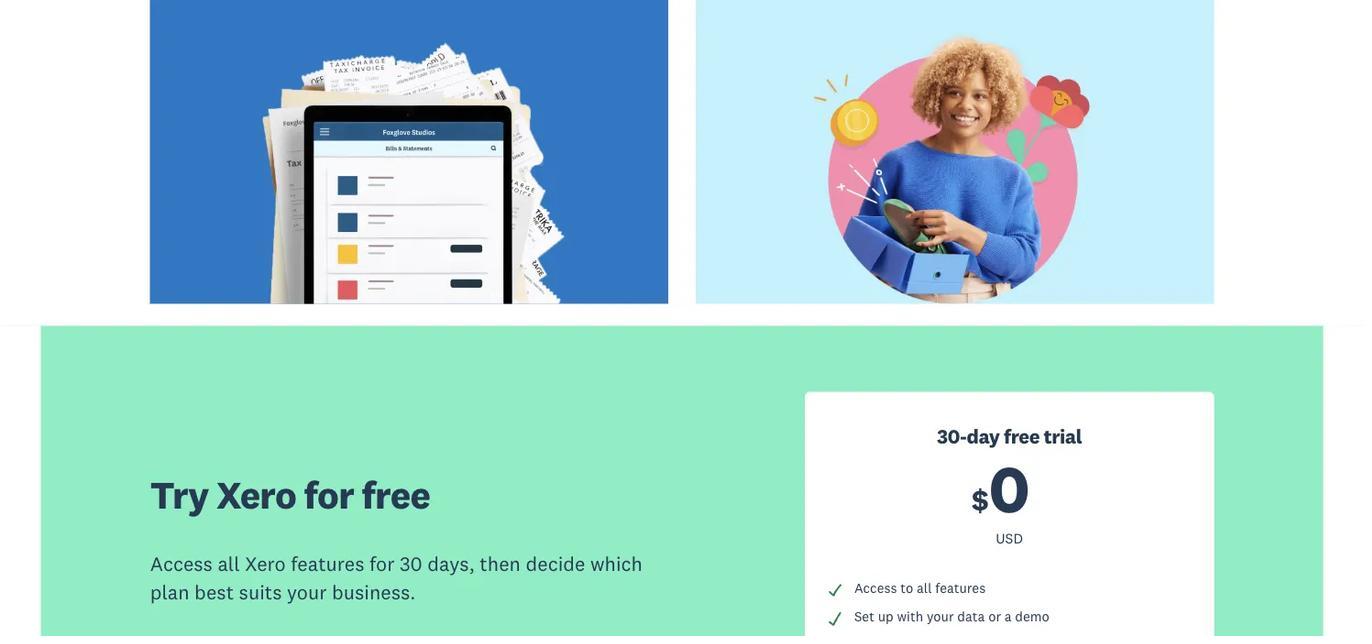 Task type: locate. For each thing, give the bounding box(es) containing it.
features inside access all xero features for 30 days, then decide which plan best suits your business.
[[291, 551, 364, 576]]

access up plan
[[150, 551, 213, 576]]

1 vertical spatial for
[[369, 551, 395, 576]]

features up business.
[[291, 551, 364, 576]]

0 horizontal spatial your
[[287, 579, 327, 605]]

0 horizontal spatial all
[[218, 551, 240, 576]]

30
[[400, 551, 422, 576]]

30-day free trial
[[937, 424, 1082, 449]]

xero
[[216, 470, 296, 518], [245, 551, 286, 576]]

all up best
[[218, 551, 240, 576]]

suits
[[239, 579, 282, 605]]

1 horizontal spatial your
[[927, 608, 954, 625]]

trial
[[1044, 424, 1082, 449]]

0 horizontal spatial features
[[291, 551, 364, 576]]

0 horizontal spatial access
[[150, 551, 213, 576]]

1 horizontal spatial for
[[369, 551, 395, 576]]

demo
[[1015, 608, 1050, 625]]

free up 30
[[362, 470, 430, 518]]

access inside access all xero features for 30 days, then decide which plan best suits your business.
[[150, 551, 213, 576]]

your
[[287, 579, 327, 605], [927, 608, 954, 625]]

access for access all xero features for 30 days, then decide which plan best suits your business.
[[150, 551, 213, 576]]

to
[[901, 580, 913, 597]]

0 vertical spatial your
[[287, 579, 327, 605]]

for inside access all xero features for 30 days, then decide which plan best suits your business.
[[369, 551, 395, 576]]

$ 0
[[972, 447, 1030, 530]]

features
[[291, 551, 364, 576], [936, 580, 986, 597]]

1 vertical spatial access
[[854, 580, 897, 597]]

1 horizontal spatial features
[[936, 580, 986, 597]]

your right suits
[[287, 579, 327, 605]]

1 vertical spatial free
[[362, 470, 430, 518]]

for
[[304, 470, 354, 518], [369, 551, 395, 576]]

all
[[218, 551, 240, 576], [917, 580, 932, 597]]

1 vertical spatial features
[[936, 580, 986, 597]]

free
[[1004, 424, 1040, 449], [362, 470, 430, 518]]

up
[[878, 608, 894, 625]]

access
[[150, 551, 213, 576], [854, 580, 897, 597]]

1 horizontal spatial free
[[1004, 424, 1040, 449]]

features for xero
[[291, 551, 364, 576]]

business.
[[332, 579, 416, 605]]

1 vertical spatial xero
[[245, 551, 286, 576]]

0 vertical spatial access
[[150, 551, 213, 576]]

features up set up with your data or a demo
[[936, 580, 986, 597]]

0 vertical spatial all
[[218, 551, 240, 576]]

xero up suits
[[245, 551, 286, 576]]

all right to at right bottom
[[917, 580, 932, 597]]

or
[[989, 608, 1001, 625]]

day
[[967, 424, 1000, 449]]

1 horizontal spatial all
[[917, 580, 932, 597]]

included image
[[827, 583, 843, 599]]

access to all features
[[854, 580, 986, 597]]

your right the with
[[927, 608, 954, 625]]

1 horizontal spatial access
[[854, 580, 897, 597]]

access up up
[[854, 580, 897, 597]]

free right day
[[1004, 424, 1040, 449]]

0 vertical spatial features
[[291, 551, 364, 576]]

decide
[[526, 551, 585, 576]]

set up with your data or a demo
[[854, 608, 1050, 625]]

try xero for free
[[150, 470, 430, 518]]

xero right 'try'
[[216, 470, 296, 518]]

0 vertical spatial for
[[304, 470, 354, 518]]



Task type: vqa. For each thing, say whether or not it's contained in the screenshot.
the rightmost The
no



Task type: describe. For each thing, give the bounding box(es) containing it.
usd
[[996, 529, 1023, 547]]

a retail store owner holds a shoe box and smiles at the camera image
[[805, 23, 1105, 304]]

best
[[194, 579, 234, 605]]

1 vertical spatial your
[[927, 608, 954, 625]]

features for all
[[936, 580, 986, 597]]

which
[[590, 551, 643, 576]]

access all xero features for 30 days, then decide which plan best suits your business.
[[150, 551, 643, 605]]

try
[[150, 470, 209, 518]]

set
[[854, 608, 875, 625]]

days,
[[428, 551, 475, 576]]

data
[[958, 608, 985, 625]]

0 vertical spatial free
[[1004, 424, 1040, 449]]

a
[[1005, 608, 1012, 625]]

$
[[972, 482, 989, 518]]

0
[[989, 447, 1030, 530]]

a tablet device shows scanned bills and statements over a pile of paperwork image
[[205, 17, 614, 304]]

1 vertical spatial all
[[917, 580, 932, 597]]

your inside access all xero features for 30 days, then decide which plan best suits your business.
[[287, 579, 327, 605]]

30-
[[937, 424, 967, 449]]

0 horizontal spatial for
[[304, 470, 354, 518]]

with
[[897, 608, 923, 625]]

included image
[[827, 610, 843, 627]]

then
[[480, 551, 521, 576]]

xero inside access all xero features for 30 days, then decide which plan best suits your business.
[[245, 551, 286, 576]]

0 vertical spatial xero
[[216, 470, 296, 518]]

all inside access all xero features for 30 days, then decide which plan best suits your business.
[[218, 551, 240, 576]]

access for access to all features
[[854, 580, 897, 597]]

0 horizontal spatial free
[[362, 470, 430, 518]]

plan
[[150, 579, 189, 605]]



